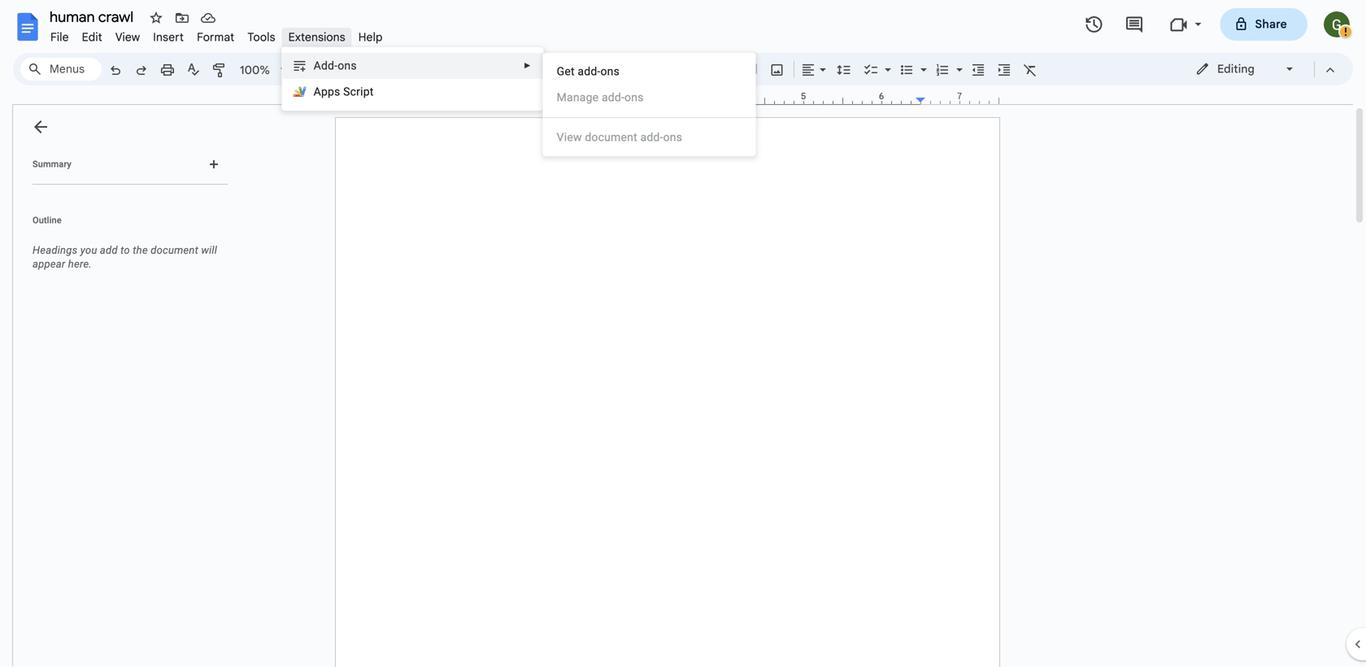 Task type: locate. For each thing, give the bounding box(es) containing it.
menu bar
[[44, 21, 389, 48]]

a
[[314, 59, 321, 72]]

0 vertical spatial document
[[585, 131, 638, 144]]

0 vertical spatial menu item
[[557, 89, 743, 106]]

here.
[[68, 258, 92, 270]]

main toolbar
[[101, 0, 1044, 424]]

menu
[[282, 47, 544, 111], [543, 53, 756, 156]]

2 menu item from the top
[[557, 129, 743, 146]]

add- right anage
[[602, 91, 625, 104]]

0 horizontal spatial add-
[[578, 65, 601, 78]]

edit menu item
[[75, 28, 109, 47]]

0 vertical spatial dd-
[[321, 59, 338, 72]]

dd- up apps in the top left of the page
[[321, 59, 338, 72]]

file
[[50, 30, 69, 44]]

share
[[1256, 17, 1288, 31]]

1 horizontal spatial view
[[557, 131, 582, 144]]

add- for et
[[578, 65, 601, 78]]

1 vertical spatial menu item
[[557, 129, 743, 146]]

document
[[585, 131, 638, 144], [151, 244, 198, 256]]

help
[[359, 30, 383, 44]]

menu item
[[557, 89, 743, 106], [557, 129, 743, 146]]

menu containing a
[[282, 47, 544, 111]]

0 horizontal spatial view
[[115, 30, 140, 44]]

view right edit
[[115, 30, 140, 44]]

1 menu item from the top
[[557, 89, 743, 106]]

1 horizontal spatial document
[[585, 131, 638, 144]]

mode and view toolbar
[[1184, 53, 1344, 85]]

apps script e element
[[314, 85, 379, 98]]

format
[[197, 30, 235, 44]]

menu item down manage add-ons m element
[[557, 129, 743, 146]]

menu containing g
[[543, 53, 756, 156]]

add
[[100, 244, 118, 256]]

view for view
[[115, 30, 140, 44]]

view inside menu
[[557, 131, 582, 144]]

0 vertical spatial view
[[115, 30, 140, 44]]

document right the
[[151, 244, 198, 256]]

view menu item
[[109, 28, 147, 47]]

format menu item
[[190, 28, 241, 47]]

et
[[565, 65, 575, 78]]

menu bar containing file
[[44, 21, 389, 48]]

dd-
[[321, 59, 338, 72], [647, 131, 663, 144]]

application
[[0, 0, 1367, 667]]

script
[[343, 85, 374, 98]]

the
[[133, 244, 148, 256]]

view
[[115, 30, 140, 44], [557, 131, 582, 144]]

1 vertical spatial view
[[557, 131, 582, 144]]

view down m
[[557, 131, 582, 144]]

add- for anage
[[602, 91, 625, 104]]

line & paragraph spacing image
[[835, 58, 854, 81]]

menu bar banner
[[0, 0, 1367, 667]]

document left a
[[585, 131, 638, 144]]

summary heading
[[33, 158, 71, 171]]

add- right 'et'
[[578, 65, 601, 78]]

document inside headings you add to the document will appear here.
[[151, 244, 198, 256]]

menu item containing m
[[557, 89, 743, 106]]

headings you add to the document will appear here.
[[33, 244, 217, 270]]

a dd-ons
[[314, 59, 357, 72]]

insert menu item
[[147, 28, 190, 47]]

1 vertical spatial document
[[151, 244, 198, 256]]

view inside the view menu item
[[115, 30, 140, 44]]

editing button
[[1184, 57, 1307, 81]]

left margin image
[[336, 92, 418, 104]]

appear
[[33, 258, 65, 270]]

Zoom field
[[233, 58, 294, 82]]

0 vertical spatial add-
[[578, 65, 601, 78]]

view document a dd-ons
[[557, 131, 683, 144]]

a
[[641, 131, 647, 144]]

dd- down manage add-ons m element
[[647, 131, 663, 144]]

Zoom text field
[[236, 59, 275, 81]]

apps script
[[314, 85, 374, 98]]

0 horizontal spatial dd-
[[321, 59, 338, 72]]

headings
[[33, 244, 78, 256]]

manage add-ons m element
[[557, 91, 649, 104]]

0 horizontal spatial document
[[151, 244, 198, 256]]

add-
[[578, 65, 601, 78], [602, 91, 625, 104]]

menu item up a
[[557, 89, 743, 106]]

ons
[[338, 59, 357, 72], [601, 65, 620, 78], [625, 91, 644, 104], [663, 131, 683, 144]]

document inside menu
[[585, 131, 638, 144]]

1 horizontal spatial add-
[[602, 91, 625, 104]]

1 vertical spatial add-
[[602, 91, 625, 104]]

you
[[80, 244, 97, 256]]

ons up a
[[625, 91, 644, 104]]

tools menu item
[[241, 28, 282, 47]]

1 horizontal spatial dd-
[[647, 131, 663, 144]]



Task type: describe. For each thing, give the bounding box(es) containing it.
Star checkbox
[[145, 7, 168, 29]]

outline heading
[[13, 214, 234, 237]]

help menu item
[[352, 28, 389, 47]]

outline
[[33, 215, 62, 225]]

Rename text field
[[44, 7, 143, 26]]

ons right a
[[663, 131, 683, 144]]

extensions
[[288, 30, 346, 44]]

extensions menu item
[[282, 28, 352, 47]]

editing
[[1218, 62, 1255, 76]]

document outline element
[[13, 105, 234, 667]]

application containing share
[[0, 0, 1367, 667]]

add-ons a element
[[314, 59, 362, 72]]

anage
[[567, 91, 599, 104]]

Menus field
[[20, 58, 102, 81]]

m
[[557, 91, 567, 104]]

menu item containing view document
[[557, 129, 743, 146]]

tools
[[248, 30, 275, 44]]

summary
[[33, 159, 71, 169]]

ons up manage add-ons m element
[[601, 65, 620, 78]]

to
[[121, 244, 130, 256]]

g
[[557, 65, 565, 78]]

1 vertical spatial dd-
[[647, 131, 663, 144]]

view for view document a dd-ons
[[557, 131, 582, 144]]

ons up apps script e element
[[338, 59, 357, 72]]

file menu item
[[44, 28, 75, 47]]

will
[[201, 244, 217, 256]]

►
[[524, 61, 532, 70]]

edit
[[82, 30, 102, 44]]

m anage add-ons
[[557, 91, 644, 104]]

insert
[[153, 30, 184, 44]]

g et add-ons
[[557, 65, 620, 78]]

menu bar inside menu bar banner
[[44, 21, 389, 48]]

apps
[[314, 85, 340, 98]]

get add-ons g element
[[557, 65, 625, 78]]

right margin image
[[917, 92, 999, 104]]

insert image image
[[768, 58, 787, 81]]

share button
[[1221, 8, 1308, 41]]

view document add-ons a element
[[557, 131, 687, 144]]



Task type: vqa. For each thing, say whether or not it's contained in the screenshot.
Outline 'Heading'
yes



